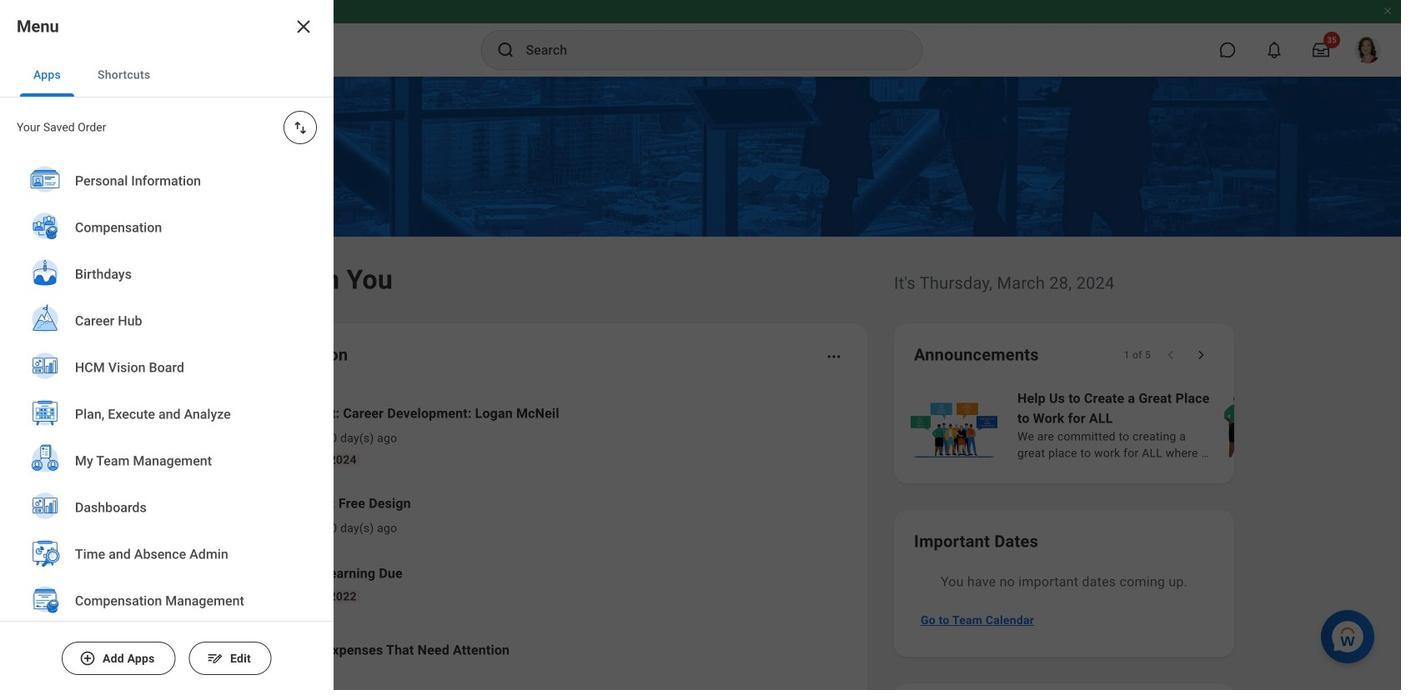 Task type: vqa. For each thing, say whether or not it's contained in the screenshot.
banner at the top
yes



Task type: describe. For each thing, give the bounding box(es) containing it.
chevron right small image
[[1193, 347, 1210, 364]]

book open image
[[211, 572, 236, 597]]

notifications large image
[[1267, 42, 1283, 58]]

close environment banner image
[[1383, 6, 1393, 16]]

plus circle image
[[79, 651, 96, 667]]

text edit image
[[207, 651, 223, 667]]



Task type: locate. For each thing, give the bounding box(es) containing it.
inbox image
[[211, 423, 236, 448]]

list
[[0, 158, 334, 691], [908, 387, 1402, 464], [187, 390, 848, 684]]

chevron left small image
[[1163, 347, 1180, 364]]

inbox large image
[[1313, 42, 1330, 58]]

banner
[[0, 0, 1402, 77]]

global navigation dialog
[[0, 0, 334, 691]]

status
[[1124, 349, 1151, 362]]

tab list
[[0, 53, 334, 98]]

sort image
[[292, 119, 309, 136]]

search image
[[496, 40, 516, 60]]

main content
[[0, 77, 1402, 691]]

x image
[[294, 17, 314, 37]]

dashboard expenses image
[[211, 638, 236, 663]]

profile logan mcneil element
[[1345, 32, 1392, 68]]



